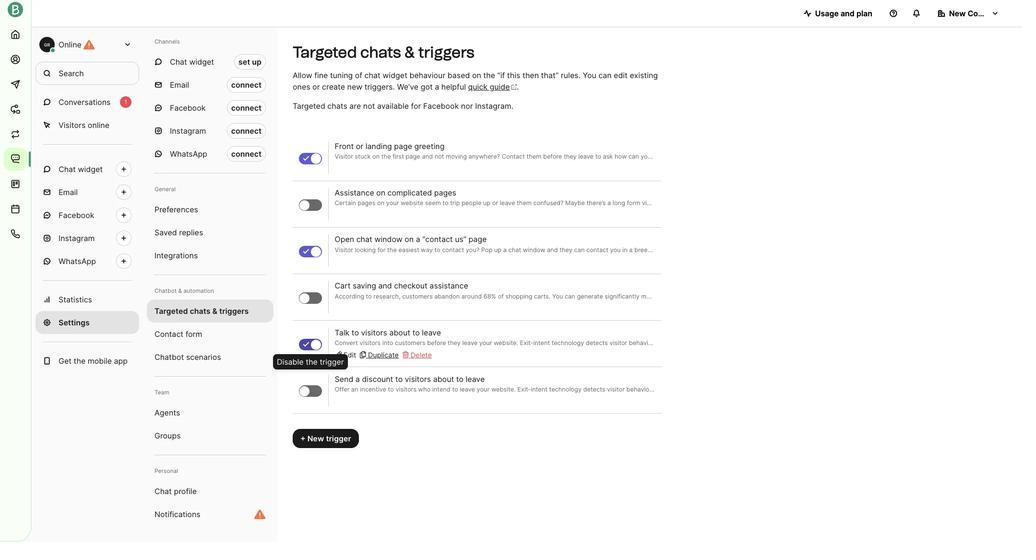 Task type: locate. For each thing, give the bounding box(es) containing it.
notifications link
[[147, 503, 274, 526]]

chat widget down channels
[[170, 57, 214, 67]]

2 vertical spatial chat
[[155, 487, 172, 497]]

1 vertical spatial targeted
[[293, 101, 325, 111]]

0 vertical spatial chat
[[365, 71, 381, 80]]

1 horizontal spatial "contact
[[868, 246, 892, 254]]

0 horizontal spatial widget
[[78, 165, 103, 174]]

to
[[435, 246, 440, 254], [713, 246, 719, 254], [352, 328, 359, 338], [412, 328, 420, 338], [395, 375, 403, 384], [456, 375, 464, 384]]

targeted chats & triggers down automation
[[155, 307, 249, 316]]

page up you?
[[469, 235, 487, 244]]

a right got
[[435, 82, 439, 92]]

just
[[787, 246, 800, 254]]

chat up looking
[[356, 235, 372, 244]]

widget left set
[[189, 57, 214, 67]]

contact left you
[[586, 246, 609, 254]]

1 horizontal spatial can
[[599, 71, 612, 80]]

helpful
[[441, 82, 466, 92]]

rules.
[[561, 71, 581, 80]]

2 vertical spatial and
[[378, 281, 392, 291]]

scenarios
[[186, 353, 221, 362]]

0 vertical spatial &
[[405, 43, 415, 61]]

widget up we've
[[383, 71, 407, 80]]

4 connect from the top
[[231, 149, 262, 159]]

1 vertical spatial can
[[574, 246, 585, 254]]

2 horizontal spatial on
[[472, 71, 481, 80]]

for right looking
[[378, 246, 386, 254]]

0 vertical spatial triggers
[[418, 43, 475, 61]]

2 connect from the top
[[231, 103, 262, 113]]

chats
[[360, 43, 401, 61], [327, 101, 347, 111], [190, 307, 210, 316]]

1 horizontal spatial window
[[523, 246, 545, 254]]

0 horizontal spatial on
[[376, 188, 385, 198]]

chat down channels
[[170, 57, 187, 67]]

set
[[238, 57, 250, 67]]

0 vertical spatial targeted
[[293, 43, 357, 61]]

targeted chats & triggers up of
[[293, 43, 475, 61]]

1 vertical spatial "contact
[[868, 246, 892, 254]]

chatbot
[[155, 287, 177, 295], [155, 353, 184, 362]]

talk to visitors about to leave link
[[335, 328, 655, 348]]

leave up delete
[[422, 328, 441, 338]]

1 horizontal spatial page
[[469, 235, 487, 244]]

0 horizontal spatial instagram
[[59, 234, 95, 243]]

chatbot & automation
[[155, 287, 214, 295]]

1 vertical spatial whatsapp
[[59, 257, 96, 266]]

get the mobile app
[[59, 357, 128, 366]]

agents link
[[147, 402, 274, 425]]

and
[[841, 9, 855, 18], [547, 246, 558, 254], [378, 281, 392, 291]]

1 horizontal spatial new
[[949, 9, 966, 18]]

0 horizontal spatial can
[[574, 246, 585, 254]]

window up easiest
[[375, 235, 403, 244]]

email down channels
[[170, 80, 189, 90]]

a right pop on the top of page
[[503, 246, 507, 254]]

targeted
[[293, 43, 357, 61], [293, 101, 325, 111], [155, 307, 188, 316]]

a right in
[[629, 246, 633, 254]]

new company button
[[930, 4, 1007, 23]]

0 vertical spatial chatbot
[[155, 287, 177, 295]]

targeted down ones
[[293, 101, 325, 111]]

+
[[300, 434, 306, 444]]

"contact
[[422, 235, 453, 244], [868, 246, 892, 254]]

front or landing page greeting
[[335, 142, 445, 151]]

chat widget inside chat widget link
[[59, 165, 103, 174]]

2 contact from the left
[[586, 246, 609, 254]]

2 horizontal spatial and
[[841, 9, 855, 18]]

on inside allow fine tuning of chat widget behaviour based on the "if this then that" rules. you can edit existing ones or create new triggers. we've got a helpful
[[472, 71, 481, 80]]

front or landing page greeting link
[[335, 142, 655, 162]]

0 horizontal spatial window
[[375, 235, 403, 244]]

and right saving
[[378, 281, 392, 291]]

they
[[560, 246, 573, 254]]

0 horizontal spatial leave
[[422, 328, 441, 338]]

1 vertical spatial us"
[[894, 246, 903, 254]]

2 horizontal spatial widget
[[383, 71, 407, 80]]

2 vertical spatial &
[[212, 307, 217, 316]]

1 horizontal spatial targeted chats & triggers
[[293, 43, 475, 61]]

ones
[[293, 82, 310, 92]]

chats up of
[[360, 43, 401, 61]]

1 vertical spatial new
[[308, 434, 324, 444]]

triggers up based
[[418, 43, 475, 61]]

2 horizontal spatial &
[[405, 43, 415, 61]]

visitors
[[361, 328, 387, 338], [405, 375, 431, 384]]

1 vertical spatial chats
[[327, 101, 347, 111]]

0 horizontal spatial targeted chats & triggers
[[155, 307, 249, 316]]

0 vertical spatial targeted chats & triggers
[[293, 43, 475, 61]]

0 vertical spatial email
[[170, 80, 189, 90]]

page right landing
[[394, 142, 412, 151]]

window left they
[[523, 246, 545, 254]]

widget up email link on the left top of page
[[78, 165, 103, 174]]

0 horizontal spatial page
[[394, 142, 412, 151]]

open chat window on a "contact us" page visitor looking for the easiest way to contact you? pop up a chat window and they can contact you in a breeze, rather than having to wait for an email back. just enter the url for your "contact us" page.
[[335, 235, 921, 254]]

got
[[421, 82, 433, 92]]

on up easiest
[[405, 235, 414, 244]]

1 horizontal spatial or
[[356, 142, 363, 151]]

0 vertical spatial chat
[[170, 57, 187, 67]]

new right +
[[308, 434, 324, 444]]

targeted chats are not available for facebook nor instagram.
[[293, 101, 514, 111]]

0 horizontal spatial whatsapp
[[59, 257, 96, 266]]

discount
[[362, 375, 393, 384]]

team
[[155, 389, 169, 396]]

1 vertical spatial on
[[376, 188, 385, 198]]

1 vertical spatial page
[[469, 235, 487, 244]]

up
[[252, 57, 262, 67], [494, 246, 502, 254]]

0 vertical spatial visitors
[[361, 328, 387, 338]]

or
[[312, 82, 320, 92], [356, 142, 363, 151]]

0 horizontal spatial visitors
[[361, 328, 387, 338]]

delete
[[411, 351, 432, 359]]

1 horizontal spatial contact
[[586, 246, 609, 254]]

0 horizontal spatial and
[[378, 281, 392, 291]]

0 vertical spatial on
[[472, 71, 481, 80]]

& left automation
[[178, 287, 182, 295]]

new left company
[[949, 9, 966, 18]]

a
[[435, 82, 439, 92], [416, 235, 420, 244], [503, 246, 507, 254], [629, 246, 633, 254], [356, 375, 360, 384]]

can right you
[[599, 71, 612, 80]]

1 vertical spatial email
[[59, 188, 78, 197]]

1 vertical spatial &
[[178, 287, 182, 295]]

chatbot for chatbot & automation
[[155, 287, 177, 295]]

0 horizontal spatial about
[[389, 328, 410, 338]]

triggers up contact form 'link'
[[219, 307, 249, 316]]

targeted up fine
[[293, 43, 357, 61]]

instagram
[[170, 126, 206, 136], [59, 234, 95, 243]]

0 horizontal spatial new
[[308, 434, 324, 444]]

1 connect from the top
[[231, 80, 262, 90]]

having
[[692, 246, 711, 254]]

chats left "are"
[[327, 101, 347, 111]]

3 connect from the top
[[231, 126, 262, 136]]

guide
[[490, 82, 510, 92]]

1 vertical spatial leave
[[466, 375, 485, 384]]

0 vertical spatial page
[[394, 142, 412, 151]]

1 horizontal spatial and
[[547, 246, 558, 254]]

0 horizontal spatial or
[[312, 82, 320, 92]]

chatbot scenarios
[[155, 353, 221, 362]]

0 vertical spatial new
[[949, 9, 966, 18]]

up inside open chat window on a "contact us" page visitor looking for the easiest way to contact you? pop up a chat window and they can contact you in a breeze, rather than having to wait for an email back. just enter the url for your "contact us" page.
[[494, 246, 502, 254]]

online
[[88, 120, 109, 130]]

targeted up contact
[[155, 307, 188, 316]]

general
[[155, 186, 176, 193]]

0 vertical spatial about
[[389, 328, 410, 338]]

1 vertical spatial chat
[[59, 165, 76, 174]]

us"
[[455, 235, 466, 244], [894, 246, 903, 254]]

can right they
[[574, 246, 585, 254]]

chatbot for chatbot scenarios
[[155, 353, 184, 362]]

available
[[377, 101, 409, 111]]

"contact right your
[[868, 246, 892, 254]]

quick guide link
[[468, 82, 517, 92]]

chat widget up email link on the left top of page
[[59, 165, 103, 174]]

chat up email link on the left top of page
[[59, 165, 76, 174]]

targeted chats & triggers
[[293, 43, 475, 61], [155, 307, 249, 316]]

way
[[421, 246, 433, 254]]

saved replies link
[[147, 221, 274, 244]]

assistance on complicated pages
[[335, 188, 456, 198]]

chat profile
[[155, 487, 197, 497]]

connect
[[231, 80, 262, 90], [231, 103, 262, 113], [231, 126, 262, 136], [231, 149, 262, 159]]

2 vertical spatial targeted
[[155, 307, 188, 316]]

whatsapp up general at the left of the page
[[170, 149, 207, 159]]

us" up you?
[[455, 235, 466, 244]]

on up quick
[[472, 71, 481, 80]]

1 horizontal spatial chats
[[327, 101, 347, 111]]

contact
[[442, 246, 464, 254], [586, 246, 609, 254]]

chatbot left automation
[[155, 287, 177, 295]]

than
[[677, 246, 690, 254]]

window
[[375, 235, 403, 244], [523, 246, 545, 254]]

0 vertical spatial can
[[599, 71, 612, 80]]

visitors down delete button
[[405, 375, 431, 384]]

1 horizontal spatial instagram
[[170, 126, 206, 136]]

1 vertical spatial and
[[547, 246, 558, 254]]

1 vertical spatial chatbot
[[155, 353, 184, 362]]

edit
[[344, 351, 356, 359]]

instagram.
[[475, 101, 514, 111]]

the
[[483, 71, 495, 80], [387, 246, 397, 254], [818, 246, 828, 254], [74, 357, 86, 366]]

tuning
[[330, 71, 353, 80]]

or down fine
[[312, 82, 320, 92]]

contact left you?
[[442, 246, 464, 254]]

on right "assistance"
[[376, 188, 385, 198]]

assistance on complicated pages link
[[335, 188, 655, 208]]

chat widget
[[170, 57, 214, 67], [59, 165, 103, 174]]

enter
[[801, 246, 817, 254]]

1 horizontal spatial triggers
[[418, 43, 475, 61]]

wait
[[720, 246, 733, 254]]

0 horizontal spatial email
[[59, 188, 78, 197]]

chat inside allow fine tuning of chat widget behaviour based on the "if this then that" rules. you can edit existing ones or create new triggers. we've got a helpful
[[365, 71, 381, 80]]

1 horizontal spatial &
[[212, 307, 217, 316]]

create
[[322, 82, 345, 92]]

"contact up the "way"
[[422, 235, 453, 244]]

2 chatbot from the top
[[155, 353, 184, 362]]

1 horizontal spatial up
[[494, 246, 502, 254]]

1 vertical spatial up
[[494, 246, 502, 254]]

1 vertical spatial targeted chats & triggers
[[155, 307, 249, 316]]

.
[[517, 82, 519, 92]]

automation
[[184, 287, 214, 295]]

leave down 'talk to visitors about to leave' link
[[466, 375, 485, 384]]

cart saving and checkout assistance link
[[335, 281, 655, 301]]

1 horizontal spatial widget
[[189, 57, 214, 67]]

statistics link
[[36, 288, 139, 311]]

& up contact form 'link'
[[212, 307, 217, 316]]

visitors up the duplicate button on the left of the page
[[361, 328, 387, 338]]

can
[[599, 71, 612, 80], [574, 246, 585, 254]]

1 vertical spatial visitors
[[405, 375, 431, 384]]

1 vertical spatial chat widget
[[59, 165, 103, 174]]

chat up the 'triggers.'
[[365, 71, 381, 80]]

& up behaviour on the top
[[405, 43, 415, 61]]

2 vertical spatial widget
[[78, 165, 103, 174]]

the right get
[[74, 357, 86, 366]]

behaviour
[[410, 71, 446, 80]]

0 vertical spatial us"
[[455, 235, 466, 244]]

0 horizontal spatial "contact
[[422, 235, 453, 244]]

0 horizontal spatial us"
[[455, 235, 466, 244]]

talk to visitors about to leave
[[335, 328, 441, 338]]

chat right pop on the top of page
[[508, 246, 521, 254]]

the up quick guide
[[483, 71, 495, 80]]

can inside open chat window on a "contact us" page visitor looking for the easiest way to contact you? pop up a chat window and they can contact you in a breeze, rather than having to wait for an email back. just enter the url for your "contact us" page.
[[574, 246, 585, 254]]

targeted chats & triggers inside the targeted chats & triggers link
[[155, 307, 249, 316]]

email up facebook link
[[59, 188, 78, 197]]

up right set
[[252, 57, 262, 67]]

1 vertical spatial about
[[433, 375, 454, 384]]

0 horizontal spatial up
[[252, 57, 262, 67]]

settings link
[[36, 311, 139, 335]]

chatbot down contact
[[155, 353, 184, 362]]

2 vertical spatial chats
[[190, 307, 210, 316]]

up right pop on the top of page
[[494, 246, 502, 254]]

1 vertical spatial widget
[[383, 71, 407, 80]]

chats down automation
[[190, 307, 210, 316]]

chat down personal at the left bottom of page
[[155, 487, 172, 497]]

and left 'plan'
[[841, 9, 855, 18]]

2 vertical spatial on
[[405, 235, 414, 244]]

us" left page. on the top of page
[[894, 246, 903, 254]]

0 horizontal spatial chat widget
[[59, 165, 103, 174]]

whatsapp down instagram link
[[59, 257, 96, 266]]

send a discount to visitors about to leave link
[[335, 375, 655, 394]]

cart saving and checkout assistance
[[335, 281, 468, 291]]

and left they
[[547, 246, 558, 254]]

0 vertical spatial and
[[841, 9, 855, 18]]

1 chatbot from the top
[[155, 287, 177, 295]]

conversations
[[59, 97, 111, 107]]

existing
[[630, 71, 658, 80]]

preferences
[[155, 205, 198, 215]]

or right front
[[356, 142, 363, 151]]



Task type: describe. For each thing, give the bounding box(es) containing it.
for left an
[[734, 246, 742, 254]]

for right url on the right top of page
[[843, 246, 851, 254]]

statistics
[[59, 295, 92, 305]]

allow fine tuning of chat widget behaviour based on the "if this then that" rules. you can edit existing ones or create new triggers. we've got a helpful
[[293, 71, 658, 92]]

of
[[355, 71, 362, 80]]

connect for facebook
[[231, 103, 262, 113]]

1 vertical spatial chat
[[356, 235, 372, 244]]

0 vertical spatial leave
[[422, 328, 441, 338]]

connect for instagram
[[231, 126, 262, 136]]

and inside open chat window on a "contact us" page visitor looking for the easiest way to contact you? pop up a chat window and they can contact you in a breeze, rather than having to wait for an email back. just enter the url for your "contact us" page.
[[547, 246, 558, 254]]

1 horizontal spatial about
[[433, 375, 454, 384]]

2 horizontal spatial facebook
[[423, 101, 459, 111]]

cart
[[335, 281, 351, 291]]

0 vertical spatial widget
[[189, 57, 214, 67]]

company
[[968, 9, 1003, 18]]

1 contact from the left
[[442, 246, 464, 254]]

fine
[[314, 71, 328, 80]]

usage
[[815, 9, 839, 18]]

contact form
[[155, 330, 202, 339]]

the inside allow fine tuning of chat widget behaviour based on the "if this then that" rules. you can edit existing ones or create new triggers. we've got a helpful
[[483, 71, 495, 80]]

you
[[583, 71, 596, 80]]

email
[[753, 246, 768, 254]]

are
[[350, 101, 361, 111]]

checkout
[[394, 281, 428, 291]]

1
[[124, 98, 127, 106]]

1 vertical spatial or
[[356, 142, 363, 151]]

1 horizontal spatial us"
[[894, 246, 903, 254]]

edit
[[614, 71, 628, 80]]

app
[[114, 357, 128, 366]]

open
[[335, 235, 354, 244]]

contact
[[155, 330, 183, 339]]

integrations
[[155, 251, 198, 261]]

and inside button
[[841, 9, 855, 18]]

chat widget link
[[36, 158, 139, 181]]

an
[[744, 246, 751, 254]]

widget inside allow fine tuning of chat widget behaviour based on the "if this then that" rules. you can edit existing ones or create new triggers. we've got a helpful
[[383, 71, 407, 80]]

usage and plan button
[[796, 4, 880, 23]]

agents
[[155, 408, 180, 418]]

new
[[347, 82, 362, 92]]

pages
[[434, 188, 456, 198]]

triggers.
[[365, 82, 395, 92]]

targeted chats & triggers link
[[147, 300, 274, 323]]

the left url on the right top of page
[[818, 246, 828, 254]]

saving
[[353, 281, 376, 291]]

send
[[335, 375, 353, 384]]

0 vertical spatial "contact
[[422, 235, 453, 244]]

whatsapp link
[[36, 250, 139, 273]]

visitors online
[[59, 120, 109, 130]]

this
[[507, 71, 520, 80]]

personal
[[155, 468, 178, 475]]

page inside open chat window on a "contact us" page visitor looking for the easiest way to contact you? pop up a chat window and they can contact you in a breeze, rather than having to wait for an email back. just enter the url for your "contact us" page.
[[469, 235, 487, 244]]

new company
[[949, 9, 1003, 18]]

visitors online link
[[36, 114, 139, 137]]

groups link
[[147, 425, 274, 448]]

1 vertical spatial instagram
[[59, 234, 95, 243]]

your
[[853, 246, 866, 254]]

back.
[[770, 246, 786, 254]]

0 vertical spatial instagram
[[170, 126, 206, 136]]

allow
[[293, 71, 312, 80]]

the left easiest
[[387, 246, 397, 254]]

instagram link
[[36, 227, 139, 250]]

connect for email
[[231, 80, 262, 90]]

settings
[[59, 318, 90, 328]]

2 horizontal spatial chats
[[360, 43, 401, 61]]

0 vertical spatial window
[[375, 235, 403, 244]]

assistance
[[430, 281, 468, 291]]

complicated
[[388, 188, 432, 198]]

can inside allow fine tuning of chat widget behaviour based on the "if this then that" rules. you can edit existing ones or create new triggers. we've got a helpful
[[599, 71, 612, 80]]

front
[[335, 142, 354, 151]]

0 vertical spatial chat widget
[[170, 57, 214, 67]]

quick guide
[[468, 82, 510, 92]]

edit link
[[335, 350, 356, 361]]

1 horizontal spatial leave
[[466, 375, 485, 384]]

page.
[[905, 246, 921, 254]]

new inside button
[[949, 9, 966, 18]]

triggers inside the targeted chats & triggers link
[[219, 307, 249, 316]]

0 vertical spatial up
[[252, 57, 262, 67]]

notifications
[[155, 510, 200, 520]]

visitor
[[335, 246, 353, 254]]

delete button
[[403, 350, 432, 361]]

you
[[610, 246, 621, 254]]

preferences link
[[147, 198, 274, 221]]

in
[[623, 246, 628, 254]]

quick
[[468, 82, 488, 92]]

based
[[448, 71, 470, 80]]

breeze,
[[634, 246, 656, 254]]

profile
[[174, 487, 197, 497]]

usage and plan
[[815, 9, 873, 18]]

channels
[[155, 38, 180, 45]]

1 horizontal spatial visitors
[[405, 375, 431, 384]]

a inside allow fine tuning of chat widget behaviour based on the "if this then that" rules. you can edit existing ones or create new triggers. we've got a helpful
[[435, 82, 439, 92]]

1 horizontal spatial facebook
[[170, 103, 206, 113]]

1 vertical spatial window
[[523, 246, 545, 254]]

0 horizontal spatial facebook
[[59, 211, 94, 220]]

or inside allow fine tuning of chat widget behaviour based on the "if this then that" rules. you can edit existing ones or create new triggers. we've got a helpful
[[312, 82, 320, 92]]

saved replies
[[155, 228, 203, 238]]

search
[[59, 69, 84, 78]]

replies
[[179, 228, 203, 238]]

2 vertical spatial chat
[[508, 246, 521, 254]]

0 horizontal spatial &
[[178, 287, 182, 295]]

you?
[[466, 246, 480, 254]]

easiest
[[399, 246, 419, 254]]

landing
[[366, 142, 392, 151]]

0 horizontal spatial chats
[[190, 307, 210, 316]]

looking
[[355, 246, 376, 254]]

duplicate button
[[360, 350, 399, 361]]

visitors
[[59, 120, 86, 130]]

for down we've
[[411, 101, 421, 111]]

1 horizontal spatial whatsapp
[[170, 149, 207, 159]]

plan
[[857, 9, 873, 18]]

get the mobile app link
[[36, 350, 139, 373]]

a up easiest
[[416, 235, 420, 244]]

groups
[[155, 431, 181, 441]]

1 horizontal spatial email
[[170, 80, 189, 90]]

set up
[[238, 57, 262, 67]]

integrations link
[[147, 244, 274, 267]]

rather
[[658, 246, 675, 254]]

connect for whatsapp
[[231, 149, 262, 159]]

a right send
[[356, 375, 360, 384]]

trigger
[[326, 434, 351, 444]]

form
[[186, 330, 202, 339]]

nor
[[461, 101, 473, 111]]

then
[[523, 71, 539, 80]]

on inside open chat window on a "contact us" page visitor looking for the easiest way to contact you? pop up a chat window and they can contact you in a breeze, rather than having to wait for an email back. just enter the url for your "contact us" page.
[[405, 235, 414, 244]]



Task type: vqa. For each thing, say whether or not it's contained in the screenshot.
"Chat" inside Chat widget Button
no



